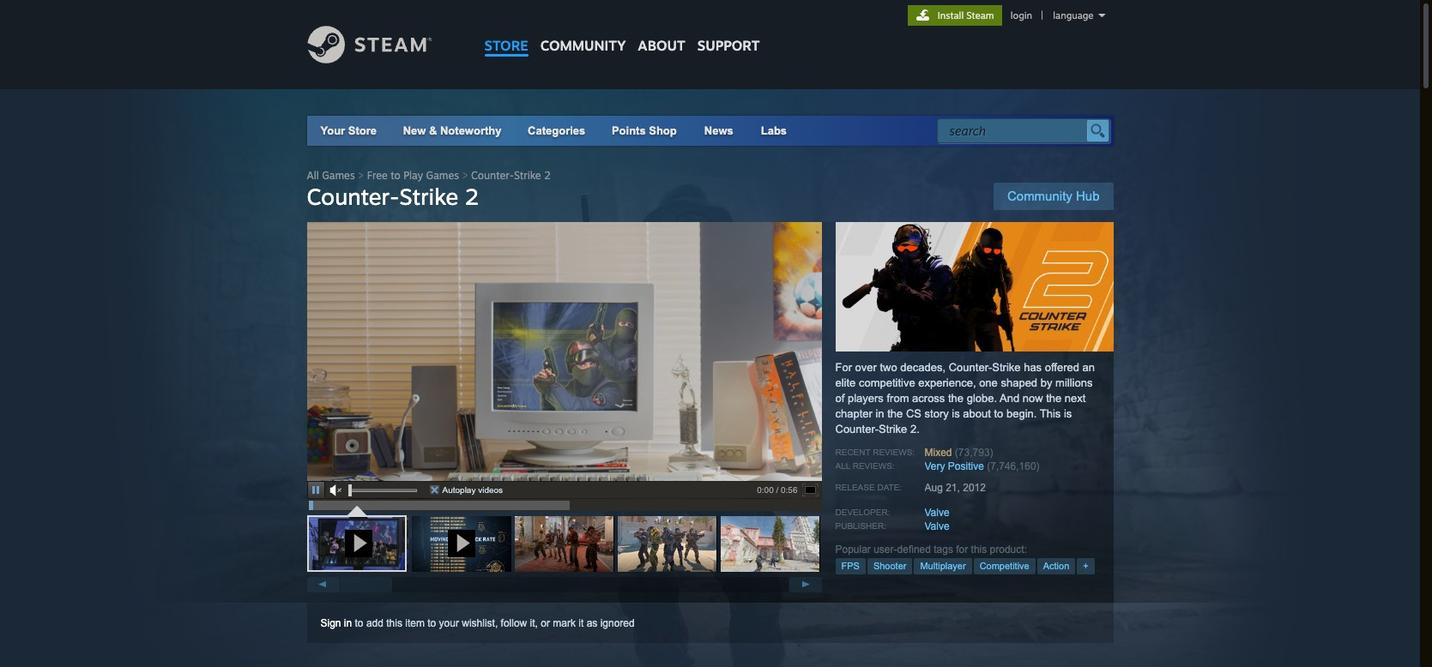 Task type: locate. For each thing, give the bounding box(es) containing it.
points shop
[[612, 124, 677, 137]]

competitive
[[980, 561, 1030, 572]]

2 horizontal spatial the
[[1047, 392, 1062, 405]]

in
[[876, 408, 885, 421], [344, 618, 352, 630]]

|
[[1042, 9, 1044, 21]]

by
[[1041, 377, 1053, 390]]

valve link down aug
[[925, 507, 950, 519]]

all
[[307, 169, 319, 182], [836, 462, 851, 471]]

counter- down chapter
[[836, 423, 879, 436]]

two
[[880, 361, 898, 374]]

install steam link
[[908, 5, 1002, 26]]

now
[[1023, 392, 1043, 405]]

this right for
[[971, 544, 987, 556]]

0 vertical spatial valve link
[[925, 507, 950, 519]]

2 valve link from the top
[[925, 521, 950, 533]]

1 horizontal spatial in
[[876, 408, 885, 421]]

games left free
[[322, 169, 355, 182]]

0 horizontal spatial in
[[344, 618, 352, 630]]

the down from
[[888, 408, 903, 421]]

over
[[856, 361, 877, 374]]

the up this
[[1047, 392, 1062, 405]]

0:56
[[781, 486, 798, 495]]

0 vertical spatial all
[[307, 169, 319, 182]]

valve for developer:
[[925, 507, 950, 519]]

new & noteworthy
[[403, 124, 502, 137]]

1 vertical spatial this
[[386, 618, 403, 630]]

+
[[1084, 561, 1089, 572]]

in down players
[[876, 408, 885, 421]]

1 valve from the top
[[925, 507, 950, 519]]

next
[[1065, 392, 1086, 405]]

experience,
[[919, 377, 977, 390]]

login link
[[1008, 9, 1036, 21]]

counter-
[[471, 169, 514, 182], [307, 183, 400, 210], [949, 361, 993, 374], [836, 423, 879, 436]]

millions
[[1056, 377, 1093, 390]]

all down recent on the right of page
[[836, 462, 851, 471]]

0 horizontal spatial games
[[322, 169, 355, 182]]

as
[[587, 618, 598, 630]]

decades,
[[901, 361, 946, 374]]

0 horizontal spatial >
[[358, 169, 364, 182]]

1 vertical spatial valve
[[925, 521, 950, 533]]

support
[[698, 37, 760, 54]]

valve link up popular user-defined tags for this product:
[[925, 521, 950, 533]]

1 valve link from the top
[[925, 507, 950, 519]]

>
[[358, 169, 364, 182], [462, 169, 468, 182]]

valve up popular user-defined tags for this product:
[[925, 521, 950, 533]]

shop
[[649, 124, 677, 137]]

labs
[[761, 124, 787, 137]]

reviews:
[[873, 448, 915, 458], [853, 462, 895, 471]]

1 horizontal spatial all
[[836, 462, 851, 471]]

to down and
[[994, 408, 1004, 421]]

in right sign
[[344, 618, 352, 630]]

0 vertical spatial valve
[[925, 507, 950, 519]]

valve link
[[925, 507, 950, 519], [925, 521, 950, 533]]

valve down aug
[[925, 507, 950, 519]]

2 down counter-strike 2 link
[[465, 183, 479, 210]]

competitive link
[[974, 559, 1036, 575]]

community
[[1008, 189, 1073, 203]]

counter-strike 2
[[307, 183, 479, 210]]

0 vertical spatial 2
[[544, 169, 551, 182]]

cs
[[906, 408, 922, 421]]

it
[[579, 618, 584, 630]]

2 valve from the top
[[925, 521, 950, 533]]

about
[[963, 408, 991, 421]]

new & noteworthy link
[[403, 124, 502, 137]]

elite
[[836, 377, 856, 390]]

reviews: down recent reviews:
[[853, 462, 895, 471]]

categories link
[[528, 124, 586, 137]]

story
[[925, 408, 949, 421]]

is down next
[[1064, 408, 1072, 421]]

/
[[776, 486, 779, 495]]

labs link
[[747, 116, 801, 146]]

valve
[[925, 507, 950, 519], [925, 521, 950, 533]]

strike
[[514, 169, 541, 182], [400, 183, 459, 210], [993, 361, 1021, 374], [879, 423, 908, 436]]

strike up shaped
[[993, 361, 1021, 374]]

1 vertical spatial all
[[836, 462, 851, 471]]

user-
[[874, 544, 898, 556]]

shooter link
[[868, 559, 913, 575]]

the down experience,
[[949, 392, 964, 405]]

the
[[949, 392, 964, 405], [1047, 392, 1062, 405], [888, 408, 903, 421]]

valve link for developer:
[[925, 507, 950, 519]]

is right story
[[952, 408, 960, 421]]

games right play
[[426, 169, 459, 182]]

fps link
[[836, 559, 866, 575]]

21,
[[946, 482, 960, 494]]

reviews: down 2.
[[873, 448, 915, 458]]

1 horizontal spatial is
[[1064, 408, 1072, 421]]

0 horizontal spatial the
[[888, 408, 903, 421]]

points shop link
[[598, 116, 691, 146]]

1 vertical spatial valve link
[[925, 521, 950, 533]]

it,
[[530, 618, 538, 630]]

popular user-defined tags for this product:
[[836, 544, 1028, 556]]

0 horizontal spatial is
[[952, 408, 960, 421]]

strike down categories
[[514, 169, 541, 182]]

0 vertical spatial reviews:
[[873, 448, 915, 458]]

to left play
[[391, 169, 401, 182]]

is
[[952, 408, 960, 421], [1064, 408, 1072, 421]]

this
[[971, 544, 987, 556], [386, 618, 403, 630]]

all for all reviews:
[[836, 462, 851, 471]]

1 vertical spatial reviews:
[[853, 462, 895, 471]]

all left free
[[307, 169, 319, 182]]

0 horizontal spatial all
[[307, 169, 319, 182]]

free to play games link
[[367, 169, 459, 182]]

login
[[1011, 9, 1033, 21]]

2
[[544, 169, 551, 182], [465, 183, 479, 210]]

1 > from the left
[[358, 169, 364, 182]]

2 down the categories link
[[544, 169, 551, 182]]

0 horizontal spatial 2
[[465, 183, 479, 210]]

(73,793)
[[955, 447, 994, 459]]

install steam
[[938, 9, 995, 21]]

mixed (73,793)
[[925, 447, 994, 459]]

to left add
[[355, 618, 364, 630]]

1 horizontal spatial >
[[462, 169, 468, 182]]

> down noteworthy at the top of the page
[[462, 169, 468, 182]]

about
[[638, 37, 686, 54]]

1 horizontal spatial this
[[971, 544, 987, 556]]

1 vertical spatial in
[[344, 618, 352, 630]]

multiplayer link
[[915, 559, 972, 575]]

positive
[[948, 461, 985, 473]]

competitive
[[859, 377, 916, 390]]

shooter
[[874, 561, 907, 572]]

community
[[541, 37, 626, 54]]

1 horizontal spatial games
[[426, 169, 459, 182]]

news link
[[691, 116, 747, 146]]

aug 21, 2012
[[925, 482, 986, 494]]

1 vertical spatial 2
[[465, 183, 479, 210]]

store
[[485, 37, 529, 54]]

> left free
[[358, 169, 364, 182]]

release
[[836, 483, 875, 493]]

counter- down noteworthy at the top of the page
[[471, 169, 514, 182]]

0 vertical spatial in
[[876, 408, 885, 421]]

1 games from the left
[[322, 169, 355, 182]]

&
[[429, 124, 437, 137]]

strike left 2.
[[879, 423, 908, 436]]

fps
[[842, 561, 860, 572]]

news
[[705, 124, 734, 137]]

add
[[366, 618, 384, 630]]

or
[[541, 618, 550, 630]]

very positive (7,746,160)
[[925, 461, 1040, 473]]

follow
[[501, 618, 527, 630]]

this right add
[[386, 618, 403, 630]]



Task type: describe. For each thing, give the bounding box(es) containing it.
recent
[[836, 448, 871, 458]]

(7,746,160)
[[987, 461, 1040, 473]]

wishlist,
[[462, 618, 498, 630]]

install
[[938, 9, 964, 21]]

product:
[[990, 544, 1028, 556]]

your store link
[[321, 124, 377, 137]]

valve link for publisher:
[[925, 521, 950, 533]]

all games link
[[307, 169, 355, 182]]

defined
[[898, 544, 931, 556]]

free
[[367, 169, 388, 182]]

action link
[[1038, 559, 1076, 575]]

videos
[[478, 486, 503, 495]]

ignored
[[601, 618, 635, 630]]

sign in link
[[321, 618, 352, 630]]

aug
[[925, 482, 943, 494]]

recent reviews:
[[836, 448, 915, 458]]

2.
[[911, 423, 920, 436]]

chapter
[[836, 408, 873, 421]]

2 games from the left
[[426, 169, 459, 182]]

to right the item
[[428, 618, 436, 630]]

language
[[1054, 9, 1094, 21]]

valve for publisher:
[[925, 521, 950, 533]]

0:00
[[757, 486, 774, 495]]

counter- down all games link
[[307, 183, 400, 210]]

release date:
[[836, 483, 902, 493]]

your
[[321, 124, 345, 137]]

all reviews:
[[836, 462, 895, 471]]

very
[[925, 461, 946, 473]]

begin.
[[1007, 408, 1037, 421]]

for
[[836, 361, 852, 374]]

publisher:
[[836, 522, 887, 531]]

developer:
[[836, 508, 891, 518]]

reviews: for mixed (73,793)
[[873, 448, 915, 458]]

counter- up one
[[949, 361, 993, 374]]

2 is from the left
[[1064, 408, 1072, 421]]

community hub
[[1008, 189, 1100, 203]]

0:00 / 0:56
[[757, 486, 798, 495]]

sign in to add this item to your wishlist, follow it, or mark it as ignored
[[321, 618, 635, 630]]

1 horizontal spatial the
[[949, 392, 964, 405]]

your
[[439, 618, 459, 630]]

of
[[836, 392, 845, 405]]

store link
[[479, 0, 535, 62]]

mark
[[553, 618, 576, 630]]

steam
[[967, 9, 995, 21]]

to inside for over two decades, counter-strike has offered an elite competitive experience, one shaped by millions of players from across the globe. and now the next chapter in the cs story is about to begin. this is counter-strike 2.
[[994, 408, 1004, 421]]

all for all games > free to play games > counter-strike 2
[[307, 169, 319, 182]]

for over two decades, counter-strike has offered an elite competitive experience, one shaped by millions of players from across the globe. and now the next chapter in the cs story is about to begin. this is counter-strike 2.
[[836, 361, 1095, 436]]

item
[[405, 618, 425, 630]]

0 vertical spatial this
[[971, 544, 987, 556]]

date:
[[878, 483, 902, 493]]

all games > free to play games > counter-strike 2
[[307, 169, 551, 182]]

support link
[[692, 0, 766, 58]]

an
[[1083, 361, 1095, 374]]

login | language
[[1011, 9, 1094, 21]]

offered
[[1045, 361, 1080, 374]]

players
[[848, 392, 884, 405]]

0 horizontal spatial this
[[386, 618, 403, 630]]

play
[[404, 169, 423, 182]]

mixed
[[925, 447, 952, 459]]

search text field
[[950, 120, 1083, 143]]

hub
[[1076, 189, 1100, 203]]

action
[[1044, 561, 1070, 572]]

shaped
[[1001, 377, 1038, 390]]

reviews: for very positive (7,746,160)
[[853, 462, 895, 471]]

1 horizontal spatial 2
[[544, 169, 551, 182]]

2 > from the left
[[462, 169, 468, 182]]

multiplayer
[[921, 561, 966, 572]]

has
[[1024, 361, 1042, 374]]

in inside for over two decades, counter-strike has offered an elite competitive experience, one shaped by millions of players from across the globe. and now the next chapter in the cs story is about to begin. this is counter-strike 2.
[[876, 408, 885, 421]]

store
[[348, 124, 377, 137]]

globe.
[[967, 392, 998, 405]]

2012
[[963, 482, 986, 494]]

community link
[[535, 0, 632, 62]]

sign
[[321, 618, 341, 630]]

for
[[957, 544, 969, 556]]

strike down the all games > free to play games > counter-strike 2
[[400, 183, 459, 210]]

one
[[980, 377, 998, 390]]

this
[[1040, 408, 1061, 421]]

community hub link
[[994, 183, 1114, 210]]

counter-strike 2 link
[[471, 169, 551, 182]]

1 is from the left
[[952, 408, 960, 421]]

and
[[1000, 392, 1020, 405]]



Task type: vqa. For each thing, say whether or not it's contained in the screenshot.
"FOR" within Purchase for myself link
no



